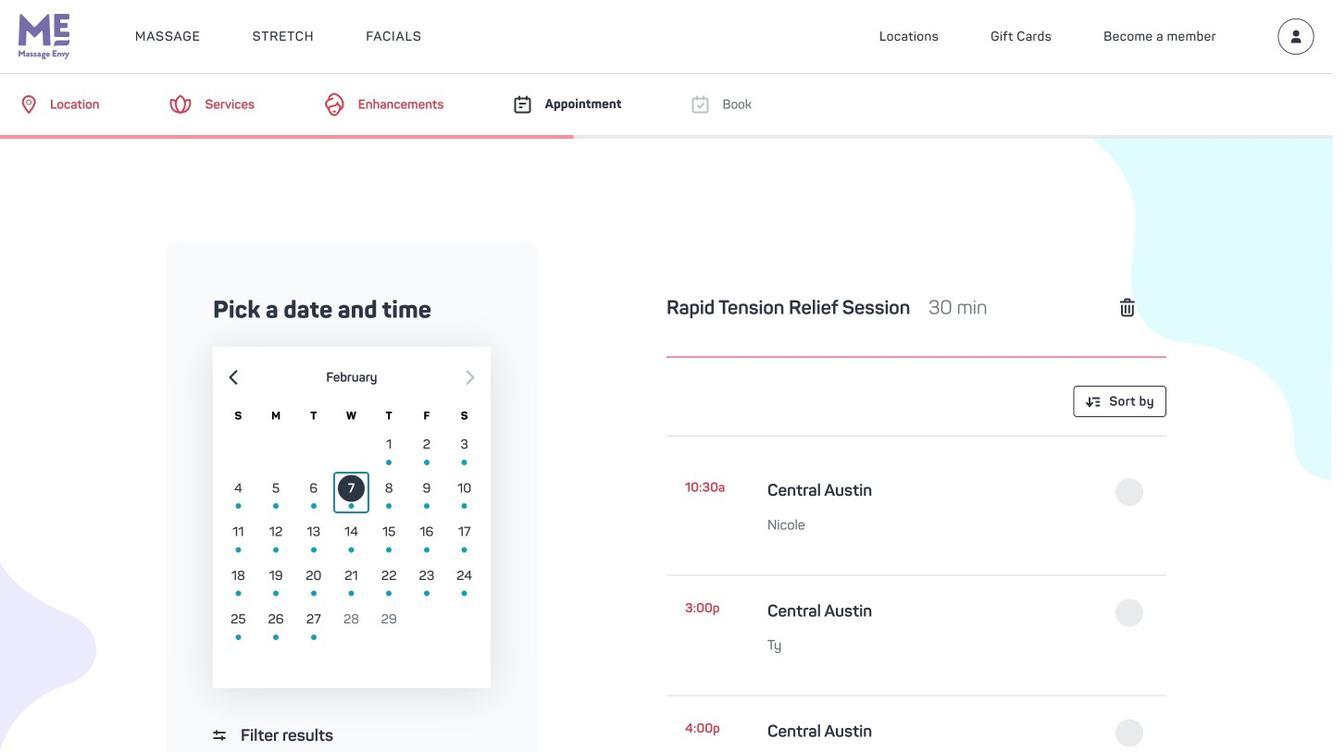 Task type: describe. For each thing, give the bounding box(es) containing it.
4 row from the top
[[219, 559, 483, 602]]

friday element
[[408, 408, 446, 427]]

2 row from the top
[[219, 471, 483, 515]]

tuesday element
[[295, 408, 333, 427]]

5 row from the top
[[219, 602, 483, 646]]

3 row from the top
[[219, 515, 483, 559]]

massage envy logo image
[[19, 14, 70, 59]]

sunday element
[[219, 408, 257, 427]]

click to remove 60 min total body stretch session image
[[1120, 300, 1135, 316]]

wednesday element
[[333, 408, 370, 427]]



Task type: vqa. For each thing, say whether or not it's contained in the screenshot.
Thursday element
yes



Task type: locate. For each thing, give the bounding box(es) containing it.
1 row from the top
[[219, 427, 483, 471]]

grid
[[219, 408, 483, 690]]

row
[[219, 427, 483, 471], [219, 471, 483, 515], [219, 515, 483, 559], [219, 559, 483, 602], [219, 602, 483, 646]]

thursday element
[[370, 408, 408, 427]]

saturday element
[[446, 408, 483, 427]]

nav login icon image
[[1278, 18, 1315, 55]]

monday element
[[257, 408, 295, 427]]

progress bar
[[0, 135, 574, 139]]



